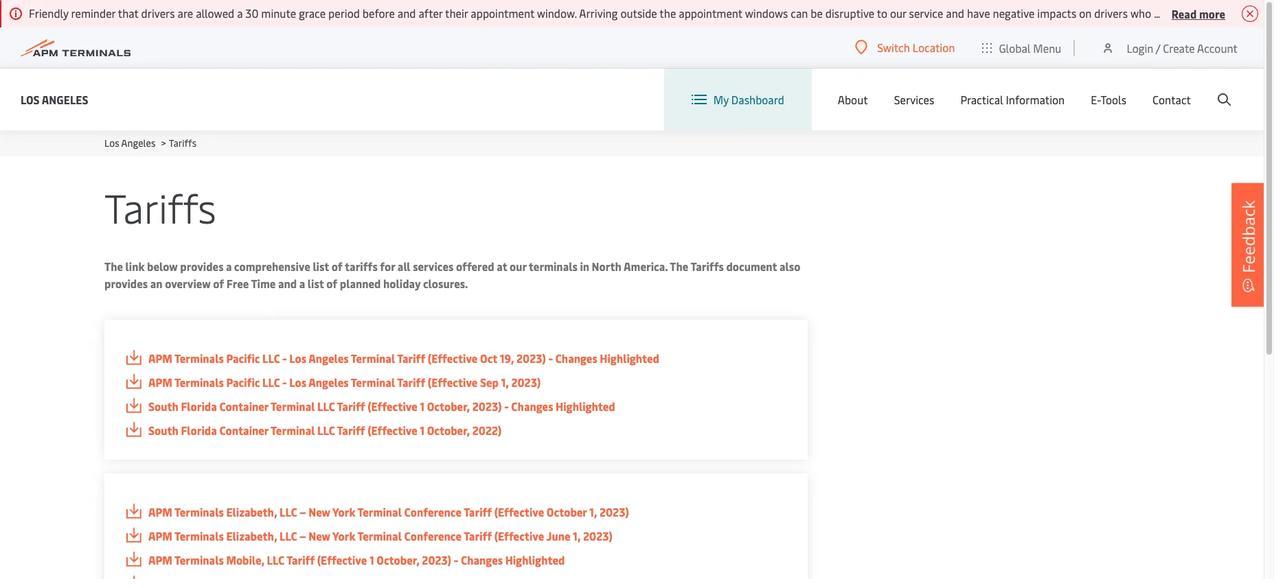 Task type: locate. For each thing, give the bounding box(es) containing it.
1 vertical spatial pacific
[[226, 375, 260, 390]]

october, down apm terminals elizabeth, llc – new york terminal conference tariff (effective june 1, 2023)
[[377, 553, 420, 568]]

that
[[118, 5, 139, 21]]

switch location
[[878, 40, 955, 55]]

tools
[[1101, 92, 1127, 107]]

1 york from the top
[[333, 505, 356, 520]]

1 appointment from the left
[[471, 5, 535, 21]]

feedback
[[1237, 201, 1260, 273]]

tariffs right >
[[169, 137, 197, 150]]

york up apm terminals elizabeth, llc – new york terminal conference tariff (effective june 1, 2023)
[[333, 505, 356, 520]]

container for south florida container terminal llc tariff (effective 1 october, 2022)
[[219, 423, 269, 438]]

2 horizontal spatial and
[[946, 5, 965, 21]]

conference
[[404, 505, 462, 520], [404, 529, 462, 544]]

2 florida from the top
[[181, 423, 217, 438]]

pacific
[[226, 351, 260, 366], [226, 375, 260, 390]]

create
[[1163, 40, 1195, 55]]

- right the 19,
[[549, 351, 553, 366]]

2 pacific from the top
[[226, 375, 260, 390]]

changes
[[556, 351, 598, 366], [511, 399, 553, 414], [461, 553, 503, 568]]

(effective down apm terminals pacific llc - los angeles terminal tariff (effective oct 19, 2023) - changes highlighted link
[[428, 375, 478, 390]]

a
[[237, 5, 243, 21], [299, 276, 305, 291]]

llc inside the apm terminals elizabeth, llc – new york terminal conference tariff (effective october 1, 2023) link
[[280, 505, 297, 520]]

below
[[147, 259, 178, 274]]

0 vertical spatial york
[[333, 505, 356, 520]]

holiday
[[383, 276, 421, 291]]

read
[[1172, 6, 1197, 21]]

1 down apm terminals elizabeth, llc – new york terminal conference tariff (effective june 1, 2023)
[[370, 553, 374, 568]]

about
[[838, 92, 868, 107]]

0 vertical spatial highlighted
[[600, 351, 660, 366]]

0 vertical spatial new
[[309, 505, 331, 520]]

drivers left are
[[141, 5, 175, 21]]

2023) inside south florida container terminal llc tariff (effective 1 october, 2023) - changes highlighted link
[[473, 399, 502, 414]]

all
[[398, 259, 411, 274]]

october, down apm terminals pacific llc - los angeles terminal tariff (effective sep 1, 2023) link
[[427, 399, 470, 414]]

reminder
[[71, 5, 116, 21]]

llc inside apm terminals pacific llc - los angeles terminal tariff (effective sep 1, 2023) link
[[262, 375, 280, 390]]

1 – from the top
[[300, 505, 306, 520]]

1 inside 'link'
[[370, 553, 374, 568]]

2023) inside apm terminals pacific llc - los angeles terminal tariff (effective sep 1, 2023) link
[[511, 375, 541, 390]]

my dashboard
[[714, 92, 785, 107]]

2 container from the top
[[219, 423, 269, 438]]

changes inside 'link'
[[461, 553, 503, 568]]

an
[[150, 276, 163, 291]]

allowed
[[196, 5, 234, 21]]

our right to
[[890, 5, 907, 21]]

e-tools
[[1091, 92, 1127, 107]]

elizabeth, for apm terminals elizabeth, llc – new york terminal conference tariff (effective june 1, 2023)
[[226, 529, 277, 544]]

>
[[161, 137, 166, 150]]

container
[[219, 399, 269, 414], [219, 423, 269, 438]]

1 vertical spatial provides
[[104, 276, 148, 291]]

our right at
[[510, 259, 527, 274]]

0 horizontal spatial appointment
[[471, 5, 535, 21]]

1 horizontal spatial drivers
[[1095, 5, 1128, 21]]

5 terminals from the top
[[175, 553, 224, 568]]

list left planned
[[308, 276, 324, 291]]

our inside the link below provides a comprehensive list of tariffs for all services offered at our terminals in north america. the tariffs document also provides an overview of free time and a list of planned holiday closures.
[[510, 259, 527, 274]]

1 horizontal spatial 1,
[[573, 529, 581, 544]]

2 apm from the top
[[148, 375, 172, 390]]

llc inside apm terminals elizabeth, llc – new york terminal conference tariff (effective june 1, 2023) link
[[280, 529, 297, 544]]

oct
[[480, 351, 498, 366]]

1 vertical spatial tariffs
[[104, 180, 216, 234]]

appointment right the 'their'
[[471, 5, 535, 21]]

los angeles link
[[21, 91, 88, 108], [104, 137, 156, 150]]

3 apm from the top
[[148, 505, 172, 520]]

llc for apm terminals mobile, llc tariff (effective 1 october, 2023) - changes highlighted
[[267, 553, 285, 568]]

1 pacific from the top
[[226, 351, 260, 366]]

(effective down apm terminals elizabeth, llc – new york terminal conference tariff (effective june 1, 2023)
[[317, 553, 367, 568]]

2023) inside apm terminals pacific llc - los angeles terminal tariff (effective oct 19, 2023) - changes highlighted link
[[517, 351, 546, 366]]

1 vertical spatial our
[[510, 259, 527, 274]]

0 horizontal spatial 1,
[[501, 375, 509, 390]]

apm terminals pacific llc - los angeles terminal tariff (effective sep 1, 2023)
[[148, 375, 541, 390]]

2023) right october
[[600, 505, 629, 520]]

june
[[547, 529, 571, 544]]

4 terminals from the top
[[175, 529, 224, 544]]

1 terminals from the top
[[175, 351, 224, 366]]

apm for apm terminals pacific llc - los angeles terminal tariff (effective sep 1, 2023)
[[148, 375, 172, 390]]

south
[[148, 399, 179, 414], [148, 423, 179, 438]]

and right the time at the left of the page
[[278, 276, 297, 291]]

and left after
[[398, 5, 416, 21]]

1 horizontal spatial changes
[[511, 399, 553, 414]]

1 vertical spatial conference
[[404, 529, 462, 544]]

0 vertical spatial florida
[[181, 399, 217, 414]]

0 horizontal spatial and
[[278, 276, 297, 291]]

1 vertical spatial a
[[299, 276, 305, 291]]

list
[[313, 259, 329, 274], [308, 276, 324, 291]]

0 vertical spatial conference
[[404, 505, 462, 520]]

tariff down apm terminals pacific llc - los angeles terminal tariff (effective sep 1, 2023)
[[337, 399, 365, 414]]

0 vertical spatial elizabeth,
[[226, 505, 277, 520]]

the right america.
[[670, 259, 689, 274]]

appointment right the
[[679, 5, 743, 21]]

time
[[251, 276, 276, 291]]

2023) up 2022)
[[473, 399, 502, 414]]

0 horizontal spatial the
[[104, 259, 123, 274]]

of
[[332, 259, 343, 274], [213, 276, 224, 291], [327, 276, 337, 291]]

- down apm terminals elizabeth, llc – new york terminal conference tariff (effective june 1, 2023) link
[[454, 553, 459, 568]]

1 vertical spatial october,
[[427, 423, 470, 438]]

2023) right the 19,
[[517, 351, 546, 366]]

1 down south florida container terminal llc tariff (effective 1 october, 2023) - changes highlighted link
[[420, 423, 425, 438]]

global menu
[[999, 40, 1062, 55]]

elizabeth, for apm terminals elizabeth, llc – new york terminal conference tariff (effective october 1, 2023)
[[226, 505, 277, 520]]

0 vertical spatial tariffs
[[169, 137, 197, 150]]

2 vertical spatial october,
[[377, 553, 420, 568]]

york up apm terminals mobile, llc tariff (effective 1 october, 2023) - changes highlighted
[[333, 529, 356, 544]]

menu
[[1034, 40, 1062, 55]]

2 horizontal spatial changes
[[556, 351, 598, 366]]

time.
[[1200, 5, 1225, 21]]

2 vertical spatial changes
[[461, 553, 503, 568]]

more
[[1200, 6, 1226, 21]]

0 vertical spatial pacific
[[226, 351, 260, 366]]

global menu button
[[969, 27, 1076, 68]]

1 vertical spatial florida
[[181, 423, 217, 438]]

1 horizontal spatial the
[[670, 259, 689, 274]]

tariff right mobile,
[[287, 553, 315, 568]]

terminals inside 'link'
[[175, 553, 224, 568]]

can
[[791, 5, 808, 21]]

1 the from the left
[[104, 259, 123, 274]]

a inside the link below provides a comprehensive list of tariffs for all services offered at our terminals in north america. the tariffs document also provides an overview of free time and a list of planned holiday closures.
[[299, 276, 305, 291]]

1 apm from the top
[[148, 351, 172, 366]]

apm inside 'link'
[[148, 553, 172, 568]]

1 down apm terminals pacific llc - los angeles terminal tariff (effective sep 1, 2023) link
[[420, 399, 425, 414]]

1 new from the top
[[309, 505, 331, 520]]

1 florida from the top
[[181, 399, 217, 414]]

0 vertical spatial provides
[[180, 259, 224, 274]]

contact button
[[1153, 69, 1191, 131]]

apm terminals elizabeth, llc – new york terminal conference tariff (effective october 1, 2023) link
[[125, 504, 787, 522]]

(effective left june
[[495, 529, 544, 544]]

conference up apm terminals elizabeth, llc – new york terminal conference tariff (effective june 1, 2023) link
[[404, 505, 462, 520]]

new for apm terminals elizabeth, llc – new york terminal conference tariff (effective october 1, 2023)
[[309, 505, 331, 520]]

1 horizontal spatial a
[[299, 276, 305, 291]]

llc inside south florida container terminal llc tariff (effective 1 october, 2023) - changes highlighted link
[[317, 399, 335, 414]]

services
[[894, 92, 935, 107]]

2 elizabeth, from the top
[[226, 529, 277, 544]]

who
[[1131, 5, 1152, 21]]

provides up overview
[[180, 259, 224, 274]]

1 vertical spatial elizabeth,
[[226, 529, 277, 544]]

closures.
[[423, 276, 468, 291]]

2 horizontal spatial 1,
[[590, 505, 597, 520]]

drivers left the who
[[1095, 5, 1128, 21]]

1 vertical spatial highlighted
[[556, 399, 615, 414]]

1, right sep on the bottom left
[[501, 375, 509, 390]]

tariffs
[[345, 259, 378, 274]]

list left tariffs
[[313, 259, 329, 274]]

los inside apm terminals pacific llc - los angeles terminal tariff (effective sep 1, 2023) link
[[289, 375, 307, 390]]

0 vertical spatial 1
[[420, 399, 425, 414]]

north
[[592, 259, 622, 274]]

october, for 2022)
[[427, 423, 470, 438]]

york for apm terminals elizabeth, llc – new york terminal conference tariff (effective june 1, 2023)
[[333, 529, 356, 544]]

and for document
[[278, 276, 297, 291]]

terminals for apm terminals pacific llc - los angeles terminal tariff (effective oct 19, 2023) - changes highlighted
[[175, 351, 224, 366]]

conference down the apm terminals elizabeth, llc – new york terminal conference tariff (effective october 1, 2023) link
[[404, 529, 462, 544]]

(effective
[[428, 351, 478, 366], [428, 375, 478, 390], [368, 399, 418, 414], [368, 423, 418, 438], [495, 505, 544, 520], [495, 529, 544, 544], [317, 553, 367, 568]]

1 horizontal spatial on
[[1185, 5, 1198, 21]]

a down "a comprehensive"
[[299, 276, 305, 291]]

and left have
[[946, 5, 965, 21]]

0 horizontal spatial on
[[1080, 5, 1092, 21]]

0 vertical spatial –
[[300, 505, 306, 520]]

terminals for apm terminals elizabeth, llc – new york terminal conference tariff (effective october 1, 2023)
[[175, 505, 224, 520]]

1 for 2023)
[[420, 399, 425, 414]]

2 vertical spatial highlighted
[[505, 553, 565, 568]]

2023) down apm terminals elizabeth, llc – new york terminal conference tariff (effective june 1, 2023) link
[[422, 553, 452, 568]]

on right impacts
[[1080, 5, 1092, 21]]

about button
[[838, 69, 868, 131]]

0 vertical spatial october,
[[427, 399, 470, 414]]

1 container from the top
[[219, 399, 269, 414]]

0 horizontal spatial changes
[[461, 553, 503, 568]]

on left time.
[[1185, 5, 1198, 21]]

2 vertical spatial 1
[[370, 553, 374, 568]]

0 vertical spatial changes
[[556, 351, 598, 366]]

our
[[890, 5, 907, 21], [510, 259, 527, 274]]

tariff down the apm terminals elizabeth, llc – new york terminal conference tariff (effective october 1, 2023) link
[[464, 529, 492, 544]]

2 south from the top
[[148, 423, 179, 438]]

terminal for apm terminals elizabeth, llc – new york terminal conference tariff (effective october 1, 2023)
[[358, 505, 402, 520]]

2023) down october
[[583, 529, 613, 544]]

1 vertical spatial container
[[219, 423, 269, 438]]

2 vertical spatial tariffs
[[691, 259, 724, 274]]

1 vertical spatial –
[[300, 529, 306, 544]]

1 vertical spatial new
[[309, 529, 331, 544]]

0 vertical spatial container
[[219, 399, 269, 414]]

1 horizontal spatial our
[[890, 5, 907, 21]]

provides down link
[[104, 276, 148, 291]]

llc inside apm terminals pacific llc - los angeles terminal tariff (effective oct 19, 2023) - changes highlighted link
[[262, 351, 280, 366]]

0 horizontal spatial a
[[237, 5, 243, 21]]

on
[[1080, 5, 1092, 21], [1185, 5, 1198, 21]]

2023) down the 19,
[[511, 375, 541, 390]]

2 york from the top
[[333, 529, 356, 544]]

apm terminals mobile, llc tariff (effective 1 october, 2023) - changes highlighted
[[148, 553, 565, 568]]

tariffs up below
[[104, 180, 216, 234]]

4 apm from the top
[[148, 529, 172, 544]]

windows
[[745, 5, 788, 21]]

outside
[[621, 5, 657, 21]]

2 conference from the top
[[404, 529, 462, 544]]

0 vertical spatial los angeles link
[[21, 91, 88, 108]]

a left 30
[[237, 5, 243, 21]]

1 vertical spatial 1
[[420, 423, 425, 438]]

1, right october
[[590, 505, 597, 520]]

and for appointment
[[946, 5, 965, 21]]

llc inside the "apm terminals mobile, llc tariff (effective 1 october, 2023) - changes highlighted" 'link'
[[267, 553, 285, 568]]

5 apm from the top
[[148, 553, 172, 568]]

0 vertical spatial list
[[313, 259, 329, 274]]

and inside the link below provides a comprehensive list of tariffs for all services offered at our terminals in north america. the tariffs document also provides an overview of free time and a list of planned holiday closures.
[[278, 276, 297, 291]]

apm for apm terminals elizabeth, llc – new york terminal conference tariff (effective june 1, 2023)
[[148, 529, 172, 544]]

1, right june
[[573, 529, 581, 544]]

0 horizontal spatial provides
[[104, 276, 148, 291]]

arrive
[[1154, 5, 1183, 21]]

(effective down apm terminals pacific llc - los angeles terminal tariff (effective oct 19, 2023) - changes highlighted
[[368, 399, 418, 414]]

south for south florida container terminal llc tariff (effective 1 october, 2022)
[[148, 423, 179, 438]]

the left link
[[104, 259, 123, 274]]

october, down south florida container terminal llc tariff (effective 1 october, 2023) - changes highlighted link
[[427, 423, 470, 438]]

(effective down the south florida container terminal llc tariff (effective 1 october, 2023) - changes highlighted
[[368, 423, 418, 438]]

1,
[[501, 375, 509, 390], [590, 505, 597, 520], [573, 529, 581, 544]]

1
[[420, 399, 425, 414], [420, 423, 425, 438], [370, 553, 374, 568]]

tariff
[[397, 351, 426, 366], [397, 375, 426, 390], [337, 399, 365, 414], [337, 423, 365, 438], [464, 505, 492, 520], [464, 529, 492, 544], [287, 553, 315, 568]]

1 for 2022)
[[420, 423, 425, 438]]

1 elizabeth, from the top
[[226, 505, 277, 520]]

york
[[333, 505, 356, 520], [333, 529, 356, 544]]

2 the from the left
[[670, 259, 689, 274]]

1 horizontal spatial and
[[398, 5, 416, 21]]

window.
[[537, 5, 577, 21]]

1 vertical spatial south
[[148, 423, 179, 438]]

highlighted
[[600, 351, 660, 366], [556, 399, 615, 414], [505, 553, 565, 568]]

0 horizontal spatial our
[[510, 259, 527, 274]]

2 terminals from the top
[[175, 375, 224, 390]]

to
[[877, 5, 888, 21]]

terminal for apm terminals pacific llc - los angeles terminal tariff (effective sep 1, 2023)
[[351, 375, 395, 390]]

0 vertical spatial south
[[148, 399, 179, 414]]

1 vertical spatial 1,
[[590, 505, 597, 520]]

terminal for apm terminals pacific llc - los angeles terminal tariff (effective oct 19, 2023) - changes highlighted
[[351, 351, 395, 366]]

tariff inside 'link'
[[287, 553, 315, 568]]

1, for june
[[573, 529, 581, 544]]

1 vertical spatial york
[[333, 529, 356, 544]]

1 conference from the top
[[404, 505, 462, 520]]

tariffs left document
[[691, 259, 724, 274]]

1, for october
[[590, 505, 597, 520]]

tariff up apm terminals elizabeth, llc – new york terminal conference tariff (effective june 1, 2023) link
[[464, 505, 492, 520]]

2 – from the top
[[300, 529, 306, 544]]

1 horizontal spatial appointment
[[679, 5, 743, 21]]

florida for south florida container terminal llc tariff (effective 1 october, 2023) - changes highlighted
[[181, 399, 217, 414]]

tariffs
[[169, 137, 197, 150], [104, 180, 216, 234], [691, 259, 724, 274]]

0 horizontal spatial drivers
[[141, 5, 175, 21]]

-
[[282, 351, 287, 366], [549, 351, 553, 366], [282, 375, 287, 390], [504, 399, 509, 414], [454, 553, 459, 568]]

19,
[[500, 351, 514, 366]]

0 vertical spatial our
[[890, 5, 907, 21]]

3 terminals from the top
[[175, 505, 224, 520]]

0 horizontal spatial los angeles link
[[21, 91, 88, 108]]

account
[[1198, 40, 1238, 55]]

apm for apm terminals elizabeth, llc – new york terminal conference tariff (effective october 1, 2023)
[[148, 505, 172, 520]]

of left tariffs
[[332, 259, 343, 274]]

1 horizontal spatial los angeles link
[[104, 137, 156, 150]]

2 vertical spatial 1,
[[573, 529, 581, 544]]

1 south from the top
[[148, 399, 179, 414]]

llc
[[262, 351, 280, 366], [262, 375, 280, 390], [317, 399, 335, 414], [317, 423, 335, 438], [280, 505, 297, 520], [280, 529, 297, 544], [267, 553, 285, 568]]

elizabeth,
[[226, 505, 277, 520], [226, 529, 277, 544]]

2 new from the top
[[309, 529, 331, 544]]



Task type: describe. For each thing, give the bounding box(es) containing it.
services
[[413, 259, 454, 274]]

information
[[1006, 92, 1065, 107]]

conference for june
[[404, 529, 462, 544]]

south florida container terminal llc tariff (effective 1 october, 2022)
[[148, 423, 502, 438]]

read more button
[[1172, 5, 1226, 22]]

global
[[999, 40, 1031, 55]]

llc for apm terminals pacific llc - los angeles terminal tariff (effective oct 19, 2023) - changes highlighted
[[262, 351, 280, 366]]

terminals for apm terminals mobile, llc tariff (effective 1 october, 2023) - changes highlighted
[[175, 553, 224, 568]]

tariff down the south florida container terminal llc tariff (effective 1 october, 2023) - changes highlighted
[[337, 423, 365, 438]]

2023) inside apm terminals elizabeth, llc – new york terminal conference tariff (effective june 1, 2023) link
[[583, 529, 613, 544]]

contact
[[1153, 92, 1191, 107]]

login / create account link
[[1102, 27, 1238, 68]]

tariff down apm terminals pacific llc - los angeles terminal tariff (effective oct 19, 2023) - changes highlighted
[[397, 375, 426, 390]]

be
[[811, 5, 823, 21]]

los angeles
[[21, 92, 88, 107]]

1 vertical spatial list
[[308, 276, 324, 291]]

impacts
[[1038, 5, 1077, 21]]

highlighted inside 'link'
[[505, 553, 565, 568]]

apm for apm terminals mobile, llc tariff (effective 1 october, 2023) - changes highlighted
[[148, 553, 172, 568]]

the
[[660, 5, 676, 21]]

feedback button
[[1232, 183, 1266, 307]]

october, for 2023)
[[427, 399, 470, 414]]

york for apm terminals elizabeth, llc – new york terminal conference tariff (effective october 1, 2023)
[[333, 505, 356, 520]]

terminals
[[529, 259, 578, 274]]

llc for apm terminals elizabeth, llc – new york terminal conference tariff (effective october 1, 2023)
[[280, 505, 297, 520]]

disruptive
[[826, 5, 875, 21]]

florida for south florida container terminal llc tariff (effective 1 october, 2022)
[[181, 423, 217, 438]]

my
[[714, 92, 729, 107]]

planned
[[340, 276, 381, 291]]

october, inside 'link'
[[377, 553, 420, 568]]

- up south florida container terminal llc tariff (effective 1 october, 2022)
[[282, 375, 287, 390]]

my dashboard button
[[692, 69, 785, 131]]

location
[[913, 40, 955, 55]]

free
[[227, 276, 249, 291]]

document
[[727, 259, 777, 274]]

- up apm terminals pacific llc - los angeles terminal tariff (effective sep 1, 2023)
[[282, 351, 287, 366]]

1 horizontal spatial provides
[[180, 259, 224, 274]]

- inside 'link'
[[454, 553, 459, 568]]

2023) inside the apm terminals elizabeth, llc – new york terminal conference tariff (effective october 1, 2023) link
[[600, 505, 629, 520]]

apm terminals elizabeth, llc – new york terminal conference tariff (effective october 1, 2023)
[[148, 505, 629, 520]]

1 vertical spatial changes
[[511, 399, 553, 414]]

container for south florida container terminal llc tariff (effective 1 october, 2023) - changes highlighted
[[219, 399, 269, 414]]

1 drivers from the left
[[141, 5, 175, 21]]

negative
[[993, 5, 1035, 21]]

minute
[[261, 5, 296, 21]]

0 vertical spatial 1,
[[501, 375, 509, 390]]

30
[[246, 5, 259, 21]]

overview
[[165, 276, 211, 291]]

2 appointment from the left
[[679, 5, 743, 21]]

2 drivers from the left
[[1095, 5, 1128, 21]]

friendly
[[29, 5, 69, 21]]

drivers
[[1227, 5, 1262, 21]]

e-tools button
[[1091, 69, 1127, 131]]

2023) inside the "apm terminals mobile, llc tariff (effective 1 october, 2023) - changes highlighted" 'link'
[[422, 553, 452, 568]]

friendly reminder that drivers are allowed a 30 minute grace period before and after their appointment window. arriving outside the appointment windows can be disruptive to our service and have negative impacts on drivers who arrive on time. drivers th
[[29, 5, 1275, 21]]

sep
[[480, 375, 499, 390]]

of left planned
[[327, 276, 337, 291]]

practical information
[[961, 92, 1065, 107]]

2 on from the left
[[1185, 5, 1198, 21]]

/
[[1156, 40, 1161, 55]]

los inside apm terminals pacific llc - los angeles terminal tariff (effective oct 19, 2023) - changes highlighted link
[[289, 351, 307, 366]]

service
[[909, 5, 944, 21]]

0 vertical spatial a
[[237, 5, 243, 21]]

are
[[178, 5, 193, 21]]

dashboard
[[732, 92, 785, 107]]

1 vertical spatial los angeles link
[[104, 137, 156, 150]]

apm terminals elizabeth, llc – new york terminal conference tariff (effective june 1, 2023) link
[[125, 528, 787, 546]]

close alert image
[[1242, 5, 1259, 22]]

pacific for apm terminals pacific llc - los angeles terminal tariff (effective sep 1, 2023)
[[226, 375, 260, 390]]

(effective inside 'link'
[[317, 553, 367, 568]]

read more
[[1172, 6, 1226, 21]]

period
[[328, 5, 360, 21]]

(effective left october
[[495, 505, 544, 520]]

grace
[[299, 5, 326, 21]]

their
[[445, 5, 468, 21]]

conference for october
[[404, 505, 462, 520]]

before
[[363, 5, 395, 21]]

terminals for apm terminals elizabeth, llc – new york terminal conference tariff (effective june 1, 2023)
[[175, 529, 224, 544]]

practical information button
[[961, 69, 1065, 131]]

south for south florida container terminal llc tariff (effective 1 october, 2023) - changes highlighted
[[148, 399, 179, 414]]

after
[[419, 5, 443, 21]]

(effective up apm terminals pacific llc - los angeles terminal tariff (effective sep 1, 2023) link
[[428, 351, 478, 366]]

apm terminals elizabeth, llc – new york terminal conference tariff (effective june 1, 2023)
[[148, 529, 613, 544]]

angeles inside apm terminals pacific llc - los angeles terminal tariff (effective oct 19, 2023) - changes highlighted link
[[309, 351, 349, 366]]

new for apm terminals elizabeth, llc – new york terminal conference tariff (effective june 1, 2023)
[[309, 529, 331, 544]]

arriving
[[579, 5, 618, 21]]

– for apm terminals elizabeth, llc – new york terminal conference tariff (effective october 1, 2023)
[[300, 505, 306, 520]]

llc for apm terminals elizabeth, llc – new york terminal conference tariff (effective june 1, 2023)
[[280, 529, 297, 544]]

america.
[[624, 259, 668, 274]]

of left free
[[213, 276, 224, 291]]

apm terminals pacific llc - los angeles terminal tariff (effective oct 19, 2023) - changes highlighted link
[[125, 350, 787, 368]]

pacific for apm terminals pacific llc - los angeles terminal tariff (effective oct 19, 2023) - changes highlighted
[[226, 351, 260, 366]]

2022)
[[473, 423, 502, 438]]

los angeles > tariffs
[[104, 137, 197, 150]]

login / create account
[[1127, 40, 1238, 55]]

– for apm terminals elizabeth, llc – new york terminal conference tariff (effective june 1, 2023)
[[300, 529, 306, 544]]

in
[[580, 259, 590, 274]]

services button
[[894, 69, 935, 131]]

apm for apm terminals pacific llc - los angeles terminal tariff (effective oct 19, 2023) - changes highlighted
[[148, 351, 172, 366]]

also
[[780, 259, 801, 274]]

angeles inside apm terminals pacific llc - los angeles terminal tariff (effective sep 1, 2023) link
[[309, 375, 349, 390]]

link
[[125, 259, 145, 274]]

south florida container terminal llc tariff (effective 1 october, 2023) - changes highlighted
[[148, 399, 615, 414]]

mobile,
[[226, 553, 265, 568]]

tariffs inside the link below provides a comprehensive list of tariffs for all services offered at our terminals in north america. the tariffs document also provides an overview of free time and a list of planned holiday closures.
[[691, 259, 724, 274]]

south florida container terminal llc tariff (effective 1 october, 2022) link
[[125, 423, 787, 440]]

practical
[[961, 92, 1004, 107]]

apm terminals pacific llc - los angeles terminal tariff (effective sep 1, 2023) link
[[125, 374, 787, 392]]

october
[[547, 505, 587, 520]]

a comprehensive
[[226, 259, 310, 274]]

llc inside south florida container terminal llc tariff (effective 1 october, 2022) link
[[317, 423, 335, 438]]

login
[[1127, 40, 1154, 55]]

apm terminals mobile, llc tariff (effective 1 october, 2023) - changes highlighted link
[[125, 552, 787, 570]]

tariff up apm terminals pacific llc - los angeles terminal tariff (effective sep 1, 2023) link
[[397, 351, 426, 366]]

switch
[[878, 40, 910, 55]]

terminals for apm terminals pacific llc - los angeles terminal tariff (effective sep 1, 2023)
[[175, 375, 224, 390]]

1 on from the left
[[1080, 5, 1092, 21]]

for
[[380, 259, 395, 274]]

e-
[[1091, 92, 1101, 107]]

llc for apm terminals pacific llc - los angeles terminal tariff (effective sep 1, 2023)
[[262, 375, 280, 390]]

th
[[1265, 5, 1275, 21]]

offered
[[456, 259, 494, 274]]

the link below provides a comprehensive list of tariffs for all services offered at our terminals in north america. the tariffs document also provides an overview of free time and a list of planned holiday closures.
[[104, 259, 801, 291]]

terminal for apm terminals elizabeth, llc – new york terminal conference tariff (effective june 1, 2023)
[[358, 529, 402, 544]]

at
[[497, 259, 507, 274]]

- down the 19,
[[504, 399, 509, 414]]



Task type: vqa. For each thing, say whether or not it's contained in the screenshot.
offered
yes



